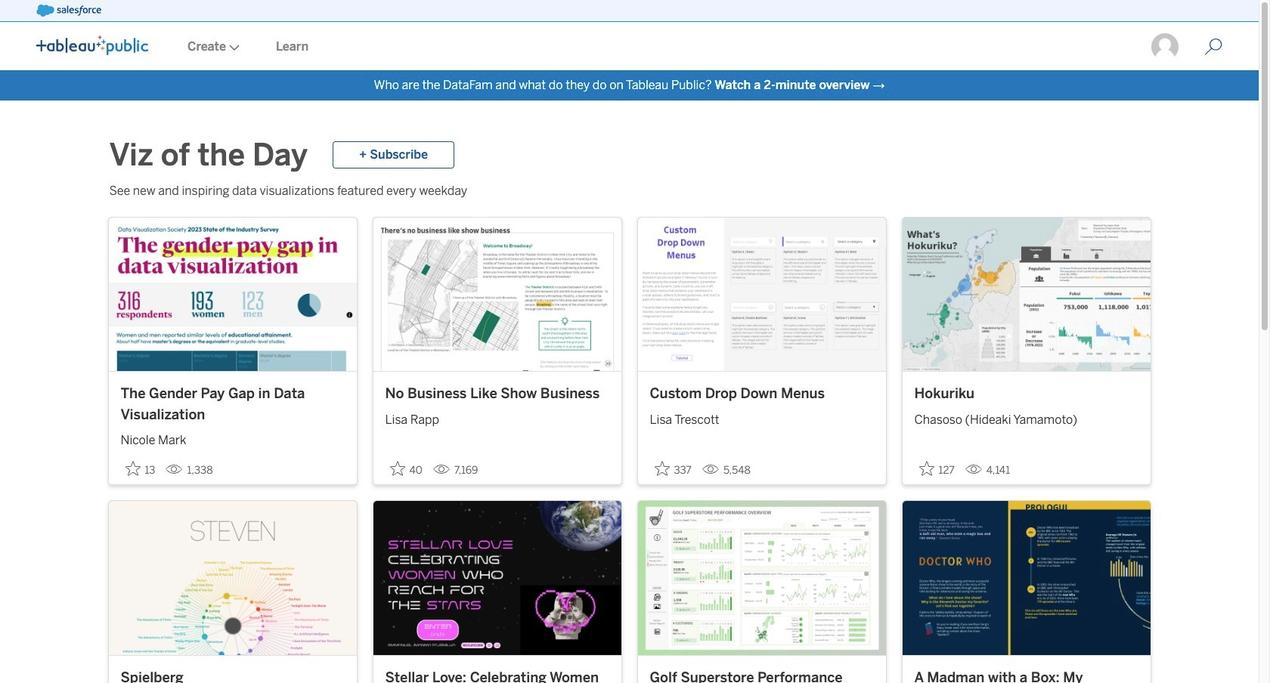 Task type: vqa. For each thing, say whether or not it's contained in the screenshot.
Logo at the left of the page
yes



Task type: describe. For each thing, give the bounding box(es) containing it.
add favorite image for second add favorite button from right
[[654, 461, 669, 477]]

go to search image
[[1186, 38, 1241, 56]]

add favorite image for third add favorite button from the right
[[390, 461, 405, 477]]

tara.schultz image
[[1150, 32, 1180, 62]]

add favorite image for 4th add favorite button from the left
[[919, 461, 934, 477]]



Task type: locate. For each thing, give the bounding box(es) containing it.
add favorite image for 1st add favorite button from left
[[125, 461, 140, 477]]

1 add favorite button from the left
[[121, 457, 160, 482]]

1 horizontal spatial add favorite image
[[919, 461, 934, 477]]

1 add favorite image from the left
[[390, 461, 405, 477]]

0 horizontal spatial add favorite image
[[390, 461, 405, 477]]

2 add favorite image from the left
[[654, 461, 669, 477]]

add favorite image
[[125, 461, 140, 477], [919, 461, 934, 477]]

add favorite image
[[390, 461, 405, 477], [654, 461, 669, 477]]

0 horizontal spatial add favorite image
[[125, 461, 140, 477]]

4 add favorite button from the left
[[914, 457, 959, 482]]

1 add favorite image from the left
[[125, 461, 140, 477]]

Add Favorite button
[[121, 457, 160, 482], [385, 457, 427, 482], [650, 457, 696, 482], [914, 457, 959, 482]]

salesforce logo image
[[36, 5, 101, 17]]

3 add favorite button from the left
[[650, 457, 696, 482]]

logo image
[[36, 36, 148, 55]]

1 horizontal spatial add favorite image
[[654, 461, 669, 477]]

workbook thumbnail image
[[108, 218, 356, 371], [373, 218, 621, 371], [638, 218, 886, 371], [902, 218, 1150, 371], [108, 502, 356, 655], [373, 502, 621, 655], [638, 502, 886, 655], [902, 502, 1150, 655]]

2 add favorite button from the left
[[385, 457, 427, 482]]

viz of the day heading
[[109, 134, 321, 176]]

2 add favorite image from the left
[[919, 461, 934, 477]]

create image
[[226, 45, 240, 51]]



